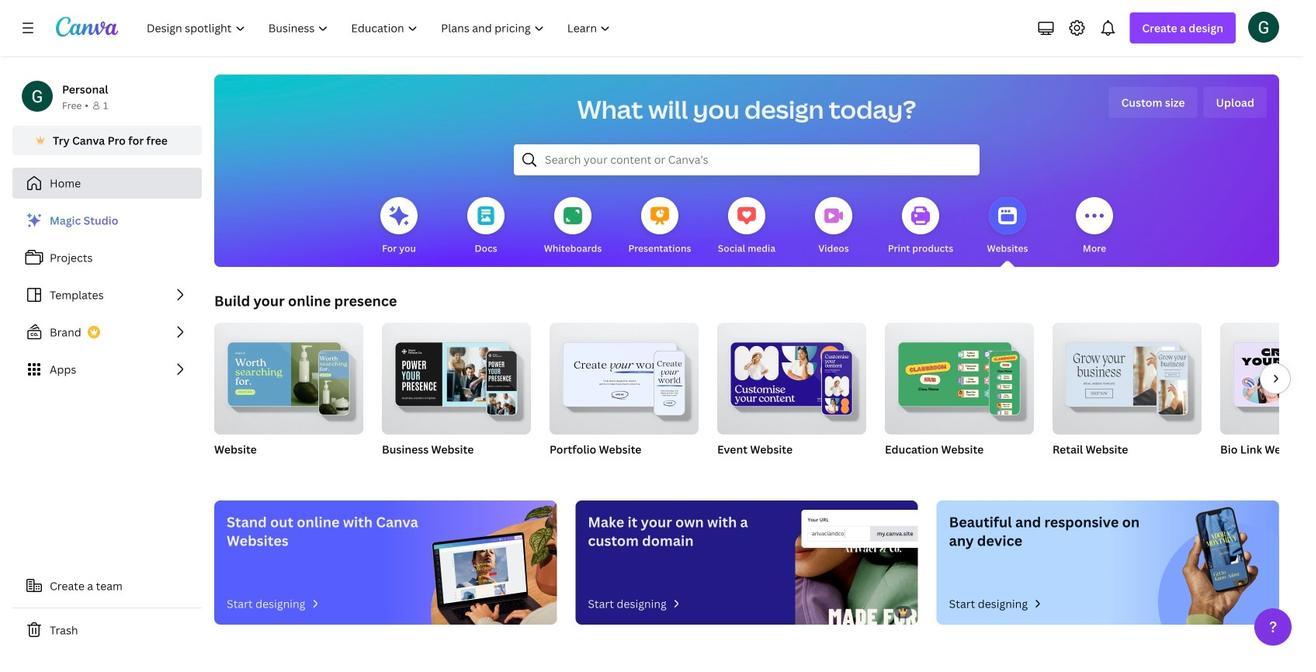 Task type: locate. For each thing, give the bounding box(es) containing it.
None search field
[[514, 144, 980, 176]]

group
[[214, 317, 363, 477], [214, 317, 363, 435], [382, 317, 531, 477], [382, 317, 531, 435], [550, 317, 699, 477], [550, 317, 699, 435], [718, 317, 867, 477], [718, 317, 867, 435], [885, 323, 1034, 477], [885, 323, 1034, 435], [1053, 323, 1202, 477], [1221, 323, 1305, 477]]

list
[[12, 205, 202, 385]]

Search search field
[[545, 145, 949, 175]]



Task type: vqa. For each thing, say whether or not it's contained in the screenshot.
menu on the top of page
no



Task type: describe. For each thing, give the bounding box(es) containing it.
greg robinson image
[[1249, 11, 1280, 43]]

top level navigation element
[[137, 12, 624, 43]]



